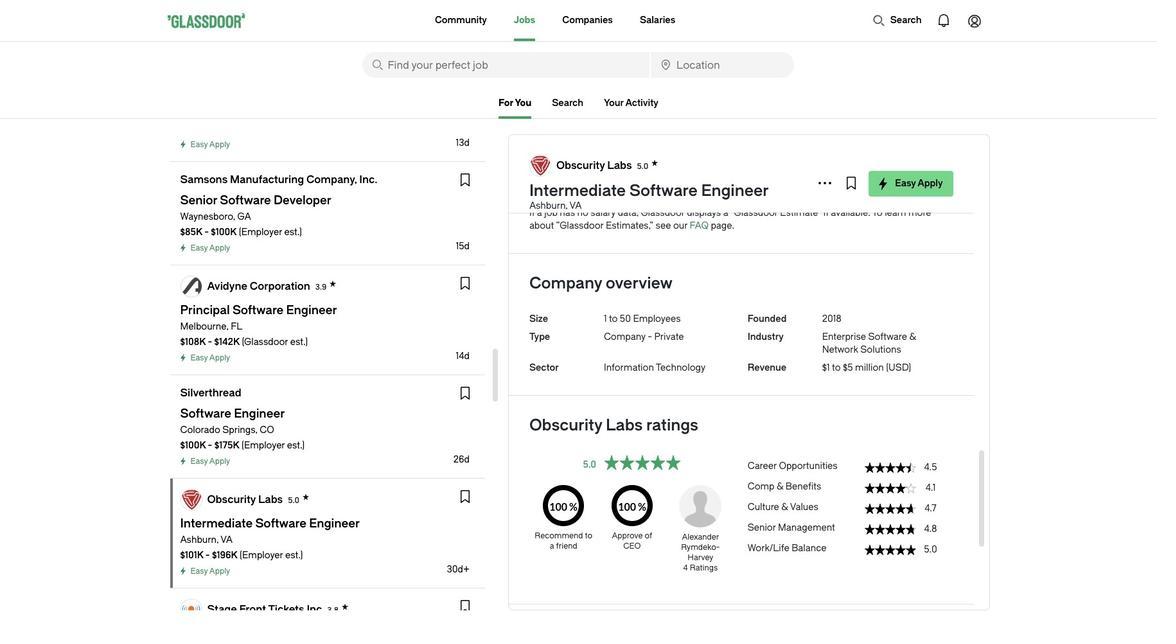Task type: describe. For each thing, give the bounding box(es) containing it.
easy down "$49k - $70k"
[[191, 140, 208, 149]]

$1
[[822, 362, 830, 373]]

rymdeko-
[[681, 543, 720, 552]]

comp & benefits
[[748, 481, 822, 492]]

search button
[[866, 8, 928, 33]]

14d
[[456, 351, 470, 362]]

0 vertical spatial labs
[[608, 159, 632, 171]]

1
[[604, 314, 607, 325]]

salaries link
[[640, 0, 676, 41]]

technology
[[656, 362, 706, 373]]

friend
[[556, 542, 578, 551]]

avidyne corporation
[[207, 280, 310, 292]]

harvey
[[688, 553, 714, 562]]

for you link
[[499, 98, 532, 119]]

manufacturing
[[230, 174, 304, 186]]

status for comp & benefits
[[865, 483, 916, 494]]

$70k
[[211, 123, 233, 134]]

colorado
[[180, 425, 220, 436]]

30d+
[[447, 564, 470, 575]]

to for 1
[[609, 314, 618, 325]]

easy for melbourne, fl $108k - $142k (glassdoor est.)
[[191, 353, 208, 362]]

senior
[[748, 522, 776, 533]]

displays
[[687, 208, 721, 219]]

apply for colorado springs, co $100k - $175k (employer est.)
[[209, 457, 230, 466]]

available.
[[831, 208, 871, 219]]

easy inside button
[[895, 178, 916, 189]]

faq link
[[690, 220, 709, 231]]

company,
[[307, 174, 357, 186]]

a inside 'recommend to a friend'
[[550, 542, 554, 551]]

$5
[[843, 362, 853, 373]]

easy for ashburn, va $101k - $196k (employer est.)
[[191, 567, 208, 576]]

4.8
[[924, 524, 937, 535]]

search inside search 'button'
[[891, 15, 922, 26]]

estimate"
[[780, 208, 822, 219]]

avidyne corporation logo image
[[181, 276, 201, 297]]

no
[[578, 208, 589, 219]]

status down obscurity labs ratings
[[604, 455, 681, 470]]

2 if from the top
[[529, 208, 535, 219]]

$85k
[[180, 227, 202, 238]]

comp
[[748, 481, 775, 492]]

a up page.
[[723, 208, 729, 219]]

a left job
[[537, 208, 542, 219]]

1 vertical spatial search
[[552, 98, 584, 109]]

26d
[[454, 454, 470, 465]]

faq page.
[[690, 220, 735, 231]]

fl
[[231, 321, 242, 332]]

engineer
[[701, 182, 769, 200]]

solutions
[[861, 344, 902, 355]]

display
[[797, 195, 826, 206]]

page.
[[711, 220, 735, 231]]

est.) for waynesboro, ga $85k - $100k (employer est.)
[[284, 227, 302, 238]]

none field search keyword
[[362, 52, 650, 78]]

as
[[836, 195, 845, 206]]

easy apply for waynesboro, ga $85k - $100k (employer est.)
[[191, 244, 230, 253]]

13d
[[456, 138, 470, 148]]

companies link
[[563, 0, 613, 41]]

easy for colorado springs, co $100k - $175k (employer est.)
[[191, 457, 208, 466]]

$108k
[[180, 337, 206, 348]]

easy apply for colorado springs, co $100k - $175k (employer est.)
[[191, 457, 230, 466]]

stage
[[207, 603, 237, 615]]

type
[[529, 332, 550, 343]]

inc.
[[359, 174, 378, 186]]

1 if from the top
[[529, 195, 535, 206]]

status for culture & values
[[865, 504, 916, 514]]

(usd)
[[886, 362, 912, 373]]

est.) for melbourne, fl $108k - $142k (glassdoor est.)
[[290, 337, 308, 348]]

ratings
[[690, 564, 718, 573]]

1 to 50 employees
[[604, 314, 681, 325]]

enterprise
[[822, 332, 866, 343]]

search link
[[552, 98, 584, 109]]

& for values
[[782, 502, 788, 513]]

see
[[656, 220, 671, 231]]

your activity link
[[604, 98, 659, 109]]

1 horizontal spatial $196k
[[932, 169, 953, 178]]

your activity
[[604, 98, 659, 109]]

easy apply button
[[869, 171, 953, 197]]

or
[[665, 195, 674, 206]]

status for senior management
[[865, 524, 916, 535]]

50
[[620, 314, 631, 325]]

$175k
[[214, 440, 239, 451]]

- inside 'ashburn, va $101k - $196k (employer est.)'
[[206, 550, 210, 561]]

a up data,
[[630, 195, 635, 206]]

easy for waynesboro, ga $85k - $100k (employer est.)
[[191, 244, 208, 253]]

5.0 inside company rating trends element
[[924, 544, 937, 555]]

front
[[239, 603, 266, 615]]

va inside 'ashburn, va $101k - $196k (employer est.)'
[[221, 535, 233, 546]]

apply down $70k
[[209, 140, 230, 149]]

work/life
[[748, 543, 790, 554]]

(employer inside colorado springs, co $100k - $175k (employer est.)
[[242, 440, 285, 451]]

ga
[[238, 211, 251, 222]]

waynesboro,
[[180, 211, 235, 222]]

your
[[604, 98, 624, 109]]

co
[[260, 425, 274, 436]]

status for work/life balance
[[865, 545, 916, 555]]

if an employer includes a salary or salary range on their job, we display it as an "employer estimate". if a job has no salary data, glassdoor displays a "glassdoor estimate" if available.  to learn more about "glassdoor estimates," see our
[[529, 195, 949, 231]]

to
[[872, 208, 883, 219]]

& for benefits
[[777, 481, 784, 492]]

has
[[560, 208, 575, 219]]

estimate".
[[907, 195, 949, 206]]

1 vertical spatial obscurity labs logo image
[[181, 490, 201, 510]]

3.9
[[315, 282, 327, 291]]

ratings
[[647, 416, 699, 434]]

easy apply for melbourne, fl $108k - $142k (glassdoor est.)
[[191, 353, 230, 362]]

easy apply for ashburn, va $101k - $196k (employer est.)
[[191, 567, 230, 576]]

- inside waynesboro, ga $85k - $100k (employer est.)
[[204, 227, 209, 238]]

$196k inside 'ashburn, va $101k - $196k (employer est.)'
[[212, 550, 238, 561]]

0 horizontal spatial "glassdoor
[[556, 220, 604, 231]]

million
[[855, 362, 884, 373]]

$100k inside colorado springs, co $100k - $175k (employer est.)
[[180, 440, 206, 451]]

- inside colorado springs, co $100k - $175k (employer est.)
[[208, 440, 212, 451]]

it
[[828, 195, 833, 206]]

va inside intermediate software engineer ashburn, va
[[570, 201, 582, 211]]

management
[[778, 522, 835, 533]]

estimates,"
[[606, 220, 654, 231]]

culture
[[748, 502, 779, 513]]

$100k inside waynesboro, ga $85k - $100k (employer est.)
[[211, 227, 237, 238]]

15d
[[456, 241, 470, 252]]

software for engineer
[[630, 182, 698, 200]]

information
[[604, 362, 654, 373]]

corporation
[[250, 280, 310, 292]]

samsons manufacturing company, inc.
[[180, 174, 378, 186]]

4.7
[[925, 503, 937, 514]]

apply inside button
[[918, 178, 943, 189]]



Task type: locate. For each thing, give the bounding box(es) containing it.
ashburn, va $101k - $196k (employer est.)
[[180, 535, 303, 561]]

1 vertical spatial labs
[[606, 416, 643, 434]]

apply for ashburn, va $101k - $196k (employer est.)
[[209, 567, 230, 576]]

$101k
[[180, 550, 203, 561]]

range
[[703, 195, 728, 206]]

- left private
[[648, 332, 652, 343]]

obscurity labs logo image up the $101k
[[181, 490, 201, 510]]

easy apply down "$49k - $70k"
[[191, 140, 230, 149]]

& up (usd)
[[910, 332, 916, 343]]

obscurity labs up 'ashburn, va $101k - $196k (employer est.)' in the bottom left of the page
[[207, 493, 283, 505]]

1 vertical spatial "glassdoor
[[556, 220, 604, 231]]

software up solutions
[[869, 332, 907, 343]]

1 horizontal spatial an
[[848, 195, 858, 206]]

alexander rymdeko- harvey 4 ratings
[[681, 533, 720, 573]]

apply for waynesboro, ga $85k - $100k (employer est.)
[[209, 244, 230, 253]]

1 vertical spatial software
[[869, 332, 907, 343]]

0 horizontal spatial $100k
[[180, 440, 206, 451]]

ceo
[[624, 542, 641, 551]]

company down 50
[[604, 332, 646, 343]]

0 vertical spatial va
[[570, 201, 582, 211]]

$196k
[[932, 169, 953, 178], [212, 550, 238, 561]]

0 vertical spatial obscurity labs logo image
[[530, 156, 551, 176]]

includes
[[592, 195, 628, 206]]

1 vertical spatial to
[[832, 362, 841, 373]]

0 vertical spatial &
[[910, 332, 916, 343]]

company for company overview
[[529, 274, 602, 292]]

(employer inside 'ashburn, va $101k - $196k (employer est.)'
[[240, 550, 283, 561]]

software inside enterprise software & network solutions
[[869, 332, 907, 343]]

founded
[[748, 314, 787, 325]]

senior management
[[748, 522, 835, 533]]

senior management 4.8 stars out of 5 element
[[748, 517, 953, 537]]

(employer for ga
[[239, 227, 282, 238]]

"glassdoor down no
[[556, 220, 604, 231]]

obscurity labs for the rightmost 'obscurity labs logo'
[[556, 159, 632, 171]]

an up job
[[537, 195, 548, 206]]

"employer
[[860, 195, 905, 206]]

sector
[[529, 362, 559, 373]]

labs up 'ashburn, va $101k - $196k (employer est.)' in the bottom left of the page
[[258, 493, 283, 505]]

-
[[205, 123, 209, 134], [204, 227, 209, 238], [648, 332, 652, 343], [208, 337, 212, 348], [208, 440, 212, 451], [206, 550, 210, 561]]

- right the $101k
[[206, 550, 210, 561]]

0 horizontal spatial to
[[585, 531, 593, 540]]

community link
[[435, 0, 487, 41]]

"glassdoor down their
[[731, 208, 778, 219]]

software inside intermediate software engineer ashburn, va
[[630, 182, 698, 200]]

easy down the $101k
[[191, 567, 208, 576]]

easy up estimate".
[[895, 178, 916, 189]]

0 horizontal spatial obscurity labs
[[207, 493, 283, 505]]

- right "$85k"
[[204, 227, 209, 238]]

1 vertical spatial obscurity labs
[[207, 493, 283, 505]]

status left 4.5
[[865, 463, 916, 473]]

4
[[684, 564, 688, 573]]

opportunities
[[779, 461, 838, 472]]

obscurity up intermediate
[[556, 159, 605, 171]]

est.) inside 'ashburn, va $101k - $196k (employer est.)'
[[285, 550, 303, 561]]

companies
[[563, 15, 613, 26]]

salaries
[[640, 15, 676, 26]]

$49k - $70k
[[180, 123, 233, 134]]

2 vertical spatial to
[[585, 531, 593, 540]]

status for career opportunities
[[865, 463, 916, 473]]

3.8
[[327, 606, 339, 615]]

$1 to $5 million (usd)
[[822, 362, 912, 373]]

1 horizontal spatial salary
[[638, 195, 663, 206]]

"glassdoor
[[731, 208, 778, 219], [556, 220, 604, 231]]

status left 4.7 on the bottom right of page
[[865, 504, 916, 514]]

$100k down colorado at the bottom
[[180, 440, 206, 451]]

2 an from the left
[[848, 195, 858, 206]]

apply for melbourne, fl $108k - $142k (glassdoor est.)
[[209, 353, 230, 362]]

0 vertical spatial company
[[529, 274, 602, 292]]

status inside career opportunities 4.5 stars out of 5 element
[[865, 463, 916, 473]]

1 vertical spatial ashburn,
[[180, 535, 219, 546]]

obscurity for the bottom 'obscurity labs logo'
[[207, 493, 256, 505]]

to inside 'recommend to a friend'
[[585, 531, 593, 540]]

(employer up stage front tickets inc
[[240, 550, 283, 561]]

(employer down ga
[[239, 227, 282, 238]]

obscurity labs logo image up intermediate
[[530, 156, 551, 176]]

0 horizontal spatial salary
[[591, 208, 616, 219]]

company up size
[[529, 274, 602, 292]]

apply
[[209, 140, 230, 149], [918, 178, 943, 189], [209, 244, 230, 253], [209, 353, 230, 362], [209, 457, 230, 466], [209, 567, 230, 576]]

5.0 stars out of 5 image
[[604, 455, 681, 475]]

status down senior management 4.8 stars out of 5 element
[[865, 545, 916, 555]]

$100k down waynesboro,
[[211, 227, 237, 238]]

easy apply down "$85k"
[[191, 244, 230, 253]]

1 horizontal spatial va
[[570, 201, 582, 211]]

easy down "$85k"
[[191, 244, 208, 253]]

5.0
[[637, 162, 649, 171], [583, 459, 596, 470], [288, 496, 299, 505], [924, 544, 937, 555]]

obscurity down sector
[[529, 416, 602, 434]]

size
[[529, 314, 548, 325]]

jobs link
[[514, 0, 536, 41]]

0 vertical spatial if
[[529, 195, 535, 206]]

career
[[748, 461, 777, 472]]

0 vertical spatial to
[[609, 314, 618, 325]]

easy apply
[[191, 140, 230, 149], [895, 178, 943, 189], [191, 244, 230, 253], [191, 353, 230, 362], [191, 457, 230, 466], [191, 567, 230, 576]]

to right $1 at the right bottom
[[832, 362, 841, 373]]

salary up glassdoor
[[638, 195, 663, 206]]

1 horizontal spatial company
[[604, 332, 646, 343]]

labs
[[608, 159, 632, 171], [606, 416, 643, 434], [258, 493, 283, 505]]

faq
[[690, 220, 709, 231]]

easy apply down '$142k'
[[191, 353, 230, 362]]

2018
[[822, 314, 842, 325]]

va
[[570, 201, 582, 211], [221, 535, 233, 546]]

obscurity
[[556, 159, 605, 171], [529, 416, 602, 434], [207, 493, 256, 505]]

obscurity labs ratings
[[529, 416, 699, 434]]

easy down '$108k'
[[191, 353, 208, 362]]

apply down waynesboro, ga $85k - $100k (employer est.)
[[209, 244, 230, 253]]

0 horizontal spatial va
[[221, 535, 233, 546]]

Search location field
[[651, 52, 794, 78]]

est.) for ashburn, va $101k - $196k (employer est.)
[[285, 550, 303, 561]]

status left '4.8'
[[865, 524, 916, 535]]

enterprise software & network solutions
[[822, 332, 916, 355]]

waynesboro, ga $85k - $100k (employer est.)
[[180, 211, 302, 238]]

0 horizontal spatial obscurity labs logo image
[[181, 490, 201, 510]]

company
[[529, 274, 602, 292], [604, 332, 646, 343]]

obscurity labs for the bottom 'obscurity labs logo'
[[207, 493, 283, 505]]

stage front tickets inc logo image
[[181, 600, 201, 620]]

career opportunities
[[748, 461, 838, 472]]

easy apply inside button
[[895, 178, 943, 189]]

status inside senior management 4.8 stars out of 5 element
[[865, 524, 916, 535]]

(employer down the co
[[242, 440, 285, 451]]

status inside work/life balance 5.0 stars out of 5 element
[[865, 545, 916, 555]]

labs up includes
[[608, 159, 632, 171]]

0 horizontal spatial ashburn,
[[180, 535, 219, 546]]

for you
[[499, 98, 532, 109]]

comp & benefits 4.1 stars out of 5 element
[[748, 476, 953, 496]]

0 horizontal spatial none field
[[362, 52, 650, 78]]

1 vertical spatial $100k
[[180, 440, 206, 451]]

0 horizontal spatial an
[[537, 195, 548, 206]]

None field
[[362, 52, 650, 78], [651, 52, 794, 78]]

(employer inside waynesboro, ga $85k - $100k (employer est.)
[[239, 227, 282, 238]]

1 vertical spatial obscurity
[[529, 416, 602, 434]]

0 horizontal spatial $196k
[[212, 550, 238, 561]]

to for $1
[[832, 362, 841, 373]]

ashburn, inside intermediate software engineer ashburn, va
[[529, 201, 568, 211]]

intermediate
[[529, 182, 626, 200]]

2 none field from the left
[[651, 52, 794, 78]]

2 horizontal spatial to
[[832, 362, 841, 373]]

career opportunities 4.5 stars out of 5 element
[[748, 455, 953, 476]]

learn
[[885, 208, 906, 219]]

0 vertical spatial $196k
[[932, 169, 953, 178]]

1 vertical spatial if
[[529, 208, 535, 219]]

of
[[645, 531, 652, 540]]

status left 4.1
[[865, 483, 916, 494]]

1 horizontal spatial obscurity labs logo image
[[530, 156, 551, 176]]

1 horizontal spatial "glassdoor
[[731, 208, 778, 219]]

1 vertical spatial $196k
[[212, 550, 238, 561]]

you
[[515, 98, 532, 109]]

& inside enterprise software & network solutions
[[910, 332, 916, 343]]

1 horizontal spatial to
[[609, 314, 618, 325]]

if
[[824, 208, 829, 219]]

0 horizontal spatial search
[[552, 98, 584, 109]]

about
[[529, 220, 554, 231]]

alexander
[[682, 533, 719, 542]]

0 horizontal spatial software
[[630, 182, 698, 200]]

an
[[537, 195, 548, 206], [848, 195, 858, 206]]

1 horizontal spatial search
[[891, 15, 922, 26]]

obscurity for the rightmost 'obscurity labs logo'
[[556, 159, 605, 171]]

apply up estimate".
[[918, 178, 943, 189]]

private
[[655, 332, 684, 343]]

company rating trends element
[[748, 455, 953, 584]]

0 vertical spatial ashburn,
[[529, 201, 568, 211]]

software up glassdoor
[[630, 182, 698, 200]]

apply down 'ashburn, va $101k - $196k (employer est.)' in the bottom left of the page
[[209, 567, 230, 576]]

recommend
[[535, 531, 583, 540]]

approve
[[612, 531, 643, 540]]

software for &
[[869, 332, 907, 343]]

- inside melbourne, fl $108k - $142k (glassdoor est.)
[[208, 337, 212, 348]]

(employer
[[239, 227, 282, 238], [242, 440, 285, 451], [240, 550, 283, 561]]

2 horizontal spatial salary
[[676, 195, 701, 206]]

2 vertical spatial &
[[782, 502, 788, 513]]

0 vertical spatial obscurity labs
[[556, 159, 632, 171]]

data,
[[618, 208, 639, 219]]

obscurity up 'ashburn, va $101k - $196k (employer est.)' in the bottom left of the page
[[207, 493, 256, 505]]

job
[[544, 208, 558, 219]]

we
[[782, 195, 794, 206]]

status inside comp & benefits 4.1 stars out of 5 element
[[865, 483, 916, 494]]

obscurity labs logo image
[[530, 156, 551, 176], [181, 490, 201, 510]]

- left $175k
[[208, 440, 212, 451]]

apply down $175k
[[209, 457, 230, 466]]

glassdoor
[[641, 208, 685, 219]]

0 vertical spatial (employer
[[239, 227, 282, 238]]

1 an from the left
[[537, 195, 548, 206]]

0 vertical spatial search
[[891, 15, 922, 26]]

1 none field from the left
[[362, 52, 650, 78]]

easy apply down $175k
[[191, 457, 230, 466]]

1 vertical spatial va
[[221, 535, 233, 546]]

activity
[[626, 98, 659, 109]]

ashburn, inside 'ashburn, va $101k - $196k (employer est.)'
[[180, 535, 219, 546]]

1 horizontal spatial obscurity labs
[[556, 159, 632, 171]]

easy
[[191, 140, 208, 149], [895, 178, 916, 189], [191, 244, 208, 253], [191, 353, 208, 362], [191, 457, 208, 466], [191, 567, 208, 576]]

work/life balance
[[748, 543, 827, 554]]

est.) inside melbourne, fl $108k - $142k (glassdoor est.)
[[290, 337, 308, 348]]

(employer for va
[[240, 550, 283, 561]]

easy apply up estimate".
[[895, 178, 943, 189]]

salary down includes
[[591, 208, 616, 219]]

Search keyword field
[[362, 52, 650, 78]]

$196k up estimate".
[[932, 169, 953, 178]]

2 vertical spatial (employer
[[240, 550, 283, 561]]

to right 1
[[609, 314, 618, 325]]

1 vertical spatial &
[[777, 481, 784, 492]]

company for company - private
[[604, 332, 646, 343]]

inc
[[307, 603, 322, 615]]

0 vertical spatial obscurity
[[556, 159, 605, 171]]

est.) inside waynesboro, ga $85k - $100k (employer est.)
[[284, 227, 302, 238]]

status inside culture & values 4.7 stars out of 5 element
[[865, 504, 916, 514]]

1 vertical spatial (employer
[[242, 440, 285, 451]]

1 horizontal spatial $100k
[[211, 227, 237, 238]]

culture & values 4.7 stars out of 5 element
[[748, 496, 953, 517]]

0 horizontal spatial company
[[529, 274, 602, 292]]

our
[[673, 220, 688, 231]]

& right comp
[[777, 481, 784, 492]]

ashburn, up the $101k
[[180, 535, 219, 546]]

values
[[790, 502, 819, 513]]

tickets
[[268, 603, 304, 615]]

2 vertical spatial labs
[[258, 493, 283, 505]]

overview
[[606, 274, 673, 292]]

est.) inside colorado springs, co $100k - $175k (employer est.)
[[287, 440, 305, 451]]

stage front tickets inc
[[207, 603, 322, 615]]

1 horizontal spatial none field
[[651, 52, 794, 78]]

community
[[435, 15, 487, 26]]

- left $70k
[[205, 123, 209, 134]]

an right as
[[848, 195, 858, 206]]

labs up 5.0 stars out of 5 image
[[606, 416, 643, 434]]

recommend to a friend
[[535, 531, 593, 551]]

1 vertical spatial company
[[604, 332, 646, 343]]

0 vertical spatial $100k
[[211, 227, 237, 238]]

salary right or
[[676, 195, 701, 206]]

status
[[604, 455, 681, 470], [865, 463, 916, 473], [865, 483, 916, 494], [865, 504, 916, 514], [865, 524, 916, 535], [865, 545, 916, 555]]

none field search location
[[651, 52, 794, 78]]

1 horizontal spatial ashburn,
[[529, 201, 568, 211]]

to right recommend on the bottom of the page
[[585, 531, 593, 540]]

1 horizontal spatial software
[[869, 332, 907, 343]]

intermediate software engineer ashburn, va
[[529, 182, 769, 211]]

ashburn, up about
[[529, 201, 568, 211]]

melbourne,
[[180, 321, 229, 332]]

0 vertical spatial "glassdoor
[[731, 208, 778, 219]]

company ratings element
[[529, 485, 735, 573]]

obscurity labs up intermediate
[[556, 159, 632, 171]]

2 vertical spatial obscurity
[[207, 493, 256, 505]]

0 vertical spatial software
[[630, 182, 698, 200]]

easy down colorado at the bottom
[[191, 457, 208, 466]]

company - private
[[604, 332, 684, 343]]

a down recommend on the bottom of the page
[[550, 542, 554, 551]]

$196k right the $101k
[[212, 550, 238, 561]]

$148,614
[[529, 152, 600, 173]]

easy apply down the $101k
[[191, 567, 230, 576]]

to for recommend
[[585, 531, 593, 540]]

search
[[891, 15, 922, 26], [552, 98, 584, 109]]

$148,614 /yr (est.)
[[529, 152, 635, 173]]

work/life balance 5.0 stars out of 5 element
[[748, 537, 953, 558]]

network
[[822, 344, 859, 355]]

- down the melbourne,
[[208, 337, 212, 348]]

industry
[[748, 332, 784, 343]]

apply down '$142k'
[[209, 353, 230, 362]]

& left "values" at the bottom right of page
[[782, 502, 788, 513]]



Task type: vqa. For each thing, say whether or not it's contained in the screenshot.
Personal Investment Chatter Offer questions and experiences related to personal finance and investments at the bottom right of the page
no



